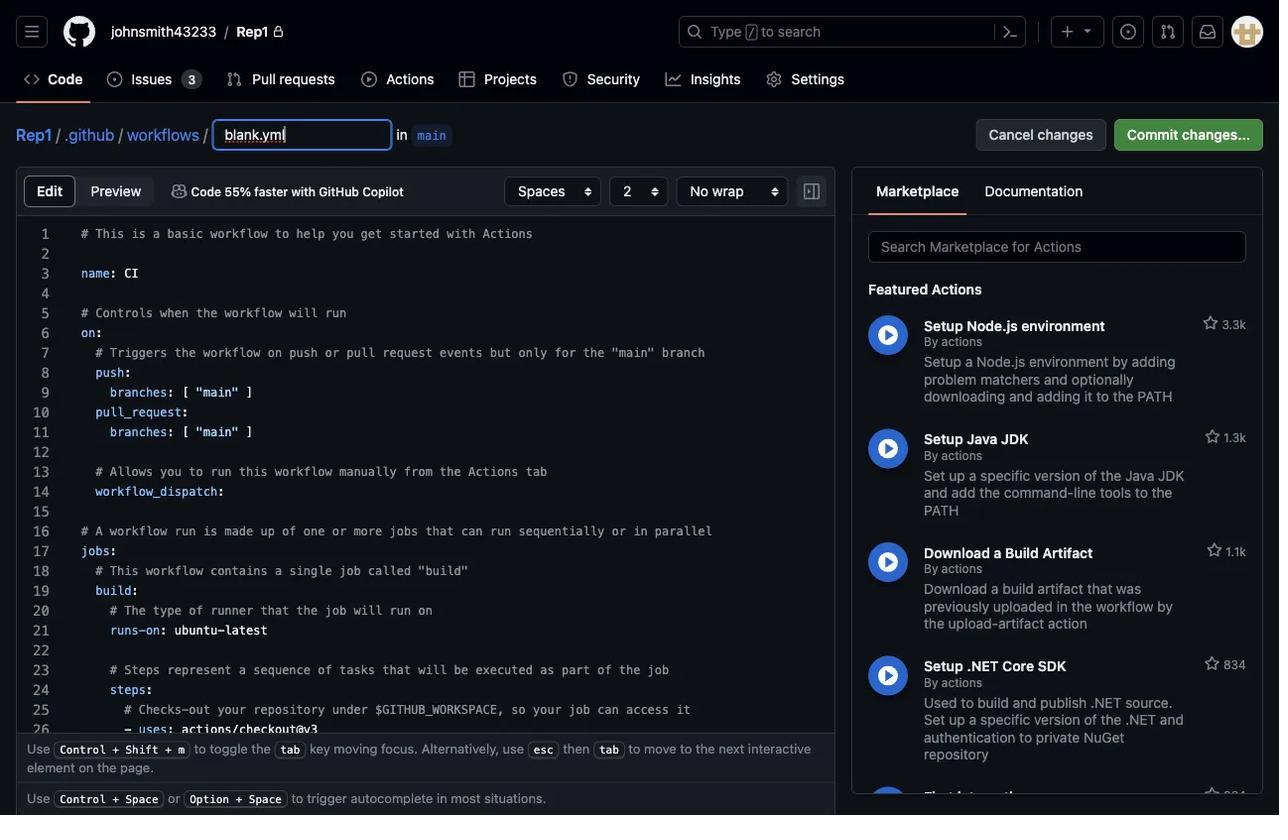 Task type: vqa. For each thing, say whether or not it's contained in the screenshot.
all workflow runs LINK
no



Task type: describe. For each thing, give the bounding box(es) containing it.
to left search
[[761, 23, 774, 40]]

28
[[33, 762, 49, 778]]

control for or
[[60, 794, 106, 806]]

johnsmith43233 link
[[103, 16, 224, 48]]

run
[[182, 783, 203, 797]]

or inside use control + space or option + space to trigger autocomplete in most situations.
[[168, 791, 180, 806]]

was
[[1117, 581, 1142, 598]]

the right the for
[[583, 346, 605, 360]]

triangle down image
[[1080, 22, 1096, 38]]

use control + space or option + space to trigger autocomplete in most situations.
[[27, 791, 546, 806]]

preview button
[[77, 176, 155, 207]]

code for code
[[48, 71, 83, 87]]

: down triggers at top left
[[124, 366, 131, 380]]

edit mode element
[[24, 176, 155, 207]]

rep1 / .github / workflows
[[16, 126, 199, 144]]

parallel
[[655, 525, 712, 539]]

3.3k
[[1219, 318, 1247, 332]]

command palette image
[[1003, 24, 1018, 40]]

actions image
[[879, 326, 899, 345]]

situations.
[[484, 791, 546, 806]]

actions image for setup .net core sdk
[[879, 667, 899, 686]]

star image for 1.1k
[[1207, 543, 1223, 559]]

a left basic
[[153, 227, 160, 241]]

run down called
[[390, 605, 411, 618]]

latest
[[225, 624, 268, 638]]

play image
[[361, 71, 377, 87]]

shift
[[125, 744, 158, 757]]

a inside # a workflow run is made up of one or more jobs that can run sequentially or in parallel jobs : # this workflow contains a single job called "build" build : # the type of runner that the job will run on runs-on : ubuntu-latest
[[275, 565, 282, 579]]

executed
[[476, 664, 533, 678]]

private
[[1036, 730, 1080, 746]]

actions right started
[[483, 227, 533, 241]]

# right 1
[[81, 227, 88, 241]]

line inside setup java jdk by actions set up a specific version of the java jdk and add the command-line tools to the path
[[1074, 485, 1097, 501]]

copilot
[[362, 185, 404, 199]]

on down the "build"
[[418, 605, 433, 618]]

so
[[512, 704, 526, 718]]

focus.
[[381, 742, 418, 757]]

add
[[952, 485, 976, 501]]

workflow up type
[[146, 565, 203, 579]]

that inside download a build artifact by actions download a build artifact that was previously uploaded in the workflow by the upload-artifact action
[[1088, 581, 1113, 598]]

repository inside the # steps represent a sequence of tasks that will be executed as part of the job steps : # checks-out your repository under $github_workspace, so your job can access it - uses : actions/checkout@v3
[[253, 704, 325, 718]]

line inside # runs a single command using the runners shell - name : run a one-line script
[[253, 783, 282, 797]]

1 vertical spatial rep1 link
[[16, 126, 52, 144]]

: down steps
[[146, 684, 153, 698]]

under
[[332, 704, 368, 718]]

job left called
[[339, 565, 361, 579]]

one-
[[225, 783, 253, 797]]

: down the checks- at bottom left
[[167, 724, 174, 738]]

by inside "setup node.js environment by actions setup a node.js environment by adding problem matchers and optionally downloading and adding it to the path"
[[924, 335, 939, 349]]

this
[[239, 466, 268, 479]]

command
[[239, 763, 289, 777]]

10
[[33, 404, 49, 421]]

setup .net core sdk by actions used to build and publish .net source. set up a specific version of the .net and authentication to private nuget repository
[[924, 659, 1184, 763]]

1.3k
[[1221, 431, 1247, 445]]

the up tools
[[1101, 468, 1122, 484]]

this inside # a workflow run is made up of one or more jobs that can run sequentially or in parallel jobs : # this workflow contains a single job called "build" build : # the type of runner that the job will run on runs-on : ubuntu-latest
[[110, 565, 139, 579]]

manually
[[339, 466, 397, 479]]

on left pull
[[268, 346, 282, 360]]

11
[[33, 424, 49, 441]]

a inside the # steps represent a sequence of tasks that will be executed as part of the job steps : # checks-out your repository under $github_workspace, so your job can access it - uses : actions/checkout@v3
[[239, 664, 246, 678]]

that up the "build"
[[425, 525, 454, 539]]

by inside setup java jdk by actions set up a specific version of the java jdk and add the command-line tools to the path
[[924, 449, 939, 463]]

664
[[1221, 790, 1247, 804]]

actions inside "setup node.js environment by actions setup a node.js environment by adding problem matchers and optionally downloading and adding it to the path"
[[942, 335, 983, 349]]

2 vertical spatial "main"
[[196, 426, 239, 440]]

0 vertical spatial jobs
[[390, 525, 418, 539]]

the left next on the right bottom of page
[[696, 742, 715, 757]]

cancel changes link
[[976, 119, 1107, 151]]

actions image for download a build artifact
[[879, 553, 899, 573]]

: down type
[[160, 624, 167, 638]]

# up steps
[[110, 664, 117, 678]]

rep1 for rep1 / .github / workflows
[[16, 126, 52, 144]]

the right add
[[980, 485, 1001, 501]]

version inside setup java jdk by actions set up a specific version of the java jdk and add the command-line tools to the path
[[1035, 468, 1081, 484]]

job up access
[[648, 664, 669, 678]]

workflow inside download a build artifact by actions download a build artifact that was previously uploaded in the workflow by the upload-artifact action
[[1097, 599, 1154, 615]]

changes
[[1038, 127, 1094, 143]]

23
[[33, 663, 49, 679]]

1 vertical spatial environment
[[1030, 354, 1109, 370]]

can inside # a workflow run is made up of one or more jobs that can run sequentially or in parallel jobs : # this workflow contains a single job called "build" build : # the type of runner that the job will run on runs-on : ubuntu-latest
[[461, 525, 483, 539]]

a right run
[[210, 783, 218, 797]]

to inside use control + space or option + space to trigger autocomplete in most situations.
[[291, 791, 303, 806]]

+ left m
[[165, 744, 171, 757]]

star image for setup a node.js environment by adding problem matchers and optionally downloading and adding it to the path
[[1203, 316, 1219, 332]]

and down "matchers"
[[1010, 389, 1034, 405]]

actions/checkout@v3
[[182, 724, 318, 738]]

marketplace link
[[869, 172, 967, 211]]

it inside the # steps represent a sequence of tasks that will be executed as part of the job steps : # checks-out your repository under $github_workspace, so your job can access it - uses : actions/checkout@v3
[[676, 704, 691, 718]]

of right part
[[598, 664, 612, 678]]

1 space from the left
[[125, 794, 158, 806]]

/ right .github link
[[118, 126, 123, 144]]

edit button
[[24, 176, 76, 207]]

18
[[33, 563, 49, 580]]

code for code 55% faster with github copilot
[[191, 185, 221, 199]]

of inside setup .net core sdk by actions used to build and publish .net source. set up a specific version of the .net and authentication to private nuget repository
[[1085, 712, 1098, 729]]

nuget
[[1084, 730, 1125, 746]]

or inside the # controls when the workflow will run on : # triggers the workflow on push or pull request events but only for the "main" branch push : branches : [ "main" ] pull_request : branches : [ "main" ]
[[325, 346, 339, 360]]

: up workflow_dispatch
[[182, 406, 189, 420]]

run inside the # controls when the workflow will run on : # triggers the workflow on push or pull request events but only for the "main" branch push : branches : [ "main" ] pull_request : branches : [ "main" ]
[[325, 307, 347, 321]]

job up tasks
[[325, 605, 347, 618]]

and right "matchers"
[[1044, 371, 1068, 388]]

0 vertical spatial push
[[289, 346, 318, 360]]

to right used
[[961, 695, 974, 711]]

1 vertical spatial artifact
[[999, 616, 1045, 632]]

0 horizontal spatial jdk
[[1002, 431, 1029, 448]]

specific inside setup java jdk by actions set up a specific version of the java jdk and add the command-line tools to the path
[[981, 468, 1031, 484]]

0 horizontal spatial tab
[[280, 744, 300, 757]]

: up the
[[131, 585, 139, 599]]

a inside "setup node.js environment by actions setup a node.js environment by adding problem matchers and optionally downloading and adding it to the path"
[[966, 354, 973, 370]]

gear image
[[766, 71, 782, 87]]

1 your from the left
[[218, 704, 246, 718]]

documentation link
[[975, 172, 1094, 211]]

script
[[289, 783, 332, 797]]

: right 17
[[110, 545, 117, 559]]

notifications image
[[1200, 24, 1216, 40]]

projects link
[[451, 65, 546, 94]]

# inside # allows you to run this workflow manually from the actions tab workflow_dispatch :
[[96, 466, 103, 479]]

to inside # allows you to run this workflow manually from the actions tab workflow_dispatch :
[[189, 466, 203, 479]]

type
[[711, 23, 742, 40]]

setup for setup .net core sdk
[[924, 659, 964, 675]]

: up pull_request on the left of the page
[[167, 386, 174, 400]]

runs-
[[110, 624, 146, 638]]

with inside text field
[[447, 227, 476, 241]]

interaction
[[958, 790, 1030, 806]]

of left tasks
[[318, 664, 332, 678]]

/ for rep1
[[56, 126, 61, 144]]

of up "ubuntu-"
[[189, 605, 203, 618]]

that inside the # steps represent a sequence of tasks that will be executed as part of the job steps : # checks-out your repository under $github_workspace, so your job can access it - uses : actions/checkout@v3
[[382, 664, 411, 678]]

optionally
[[1072, 371, 1134, 388]]

shield image
[[562, 71, 578, 87]]

1 vertical spatial java
[[1126, 468, 1155, 484]]

code image
[[24, 71, 40, 87]]

0 vertical spatial you
[[332, 227, 354, 241]]

to inside use control + shift + m to toggle the tab key moving focus. alternatively, use esc then tab
[[194, 742, 206, 757]]

marketplace
[[877, 183, 959, 200]]

but
[[490, 346, 512, 360]]

14
[[33, 484, 49, 500]]

on down type
[[146, 624, 160, 638]]

called
[[368, 565, 411, 579]]

ubuntu-
[[174, 624, 225, 638]]

sequence
[[253, 664, 311, 678]]

the down previously
[[924, 616, 945, 632]]

will inside # a workflow run is made up of one or more jobs that can run sequentially or in parallel jobs : # this workflow contains a single job called "build" build : # the type of runner that the job will run on runs-on : ubuntu-latest
[[354, 605, 382, 618]]

1 vertical spatial node.js
[[977, 354, 1026, 370]]

actions link
[[353, 65, 443, 94]]

25
[[33, 702, 49, 719]]

workflow right triggers at top left
[[203, 346, 261, 360]]

16
[[33, 524, 49, 540]]

to left help
[[275, 227, 289, 241]]

run down workflow_dispatch
[[174, 525, 196, 539]]

to right move
[[680, 742, 692, 757]]

setup for setup java jdk
[[924, 431, 964, 448]]

5
[[41, 305, 49, 322]]

a inside setup java jdk by actions set up a specific version of the java jdk and add the command-line tools to the path
[[970, 468, 977, 484]]

workflow right a
[[110, 525, 167, 539]]

workflow right the when
[[225, 307, 282, 321]]

build inside # a workflow run is made up of one or more jobs that can run sequentially or in parallel jobs : # this workflow contains a single job called "build" build : # the type of runner that the job will run on runs-on : ubuntu-latest
[[96, 585, 131, 599]]

actions right play image
[[386, 71, 434, 87]]

2 ] from the top
[[246, 426, 253, 440]]

21
[[33, 623, 49, 639]]

1 horizontal spatial 3
[[188, 72, 196, 86]]

: down controls
[[96, 327, 103, 340]]

a down m
[[174, 763, 182, 777]]

actions right featured
[[932, 281, 983, 297]]

# left the
[[110, 605, 117, 618]]

help panel image
[[804, 184, 820, 200]]

: left ci
[[110, 267, 117, 281]]

1 horizontal spatial jdk
[[1159, 468, 1185, 484]]

and down core
[[1013, 695, 1037, 711]]

workflow_dispatch
[[96, 485, 218, 499]]

authentication
[[924, 730, 1016, 746]]

page.
[[120, 760, 154, 775]]

20
[[33, 603, 49, 619]]

1 vertical spatial "main"
[[196, 386, 239, 400]]

1 vertical spatial .net
[[1091, 695, 1122, 711]]

1 [ from the top
[[182, 386, 189, 400]]

version inside setup .net core sdk by actions used to build and publish .net source. set up a specific version of the .net and authentication to private nuget repository
[[1035, 712, 1081, 729]]

lock image
[[273, 26, 284, 38]]

in inside # a workflow run is made up of one or more jobs that can run sequentially or in parallel jobs : # this workflow contains a single job called "build" build : # the type of runner that the job will run on runs-on : ubuntu-latest
[[633, 525, 648, 539]]

runs
[[139, 763, 167, 777]]

copilot image
[[171, 184, 187, 200]]

a up uploaded
[[992, 581, 999, 598]]

of left "one"
[[282, 525, 296, 539]]

git pull request image for issue opened icon
[[1160, 24, 1176, 40]]

on down controls
[[81, 327, 96, 340]]

0 vertical spatial environment
[[1022, 318, 1106, 334]]

the inside # allows you to run this workflow manually from the actions tab workflow_dispatch :
[[440, 466, 461, 479]]

in left main
[[397, 127, 408, 143]]

most
[[451, 791, 481, 806]]

2 branches from the top
[[110, 426, 167, 440]]

0 vertical spatial is
[[131, 227, 146, 241]]

# down a
[[96, 565, 103, 579]]

m
[[178, 744, 185, 757]]

1 2 3 4 5 6 7 8 9 10 11 12 13 14 15 16 17 18 19 20 21 22 23 24 25 26 27 28 29
[[33, 226, 49, 798]]

use for or
[[27, 791, 50, 806]]

: down pull_request on the left of the page
[[167, 426, 174, 440]]

by inside "setup node.js environment by actions setup a node.js environment by adding problem matchers and optionally downloading and adding it to the path"
[[1113, 354, 1129, 370]]

+ right 29
[[112, 794, 119, 806]]

to left private
[[1020, 730, 1033, 746]]

as
[[540, 664, 555, 678]]

documentation
[[986, 183, 1083, 200]]

and down source.
[[1160, 712, 1184, 729]]

projects
[[485, 71, 537, 87]]

triggers
[[110, 346, 167, 360]]

in inside use control + space or option + space to trigger autocomplete in most situations.
[[437, 791, 447, 806]]

actions image for setup java jdk
[[879, 439, 899, 459]]

2 horizontal spatial tab
[[599, 744, 619, 757]]

of inside setup java jdk by actions set up a specific version of the java jdk and add the command-line tools to the path
[[1085, 468, 1098, 484]]

to left move
[[629, 742, 641, 757]]

0 vertical spatial "main"
[[612, 346, 655, 360]]

the right the when
[[196, 307, 218, 321]]

path inside setup java jdk by actions set up a specific version of the java jdk and add the command-line tools to the path
[[924, 502, 959, 519]]

: inside # allows you to run this workflow manually from the actions tab workflow_dispatch :
[[218, 485, 225, 499]]

pull
[[252, 71, 276, 87]]

main
[[418, 128, 446, 142]]

issue opened image
[[107, 71, 122, 87]]

up for set
[[949, 468, 966, 484]]

0 vertical spatial artifact
[[1038, 581, 1084, 598]]

workflow down "55%"
[[210, 227, 268, 241]]

# steps represent a sequence of tasks that will be executed as part of the job steps : # checks-out your repository under $github_workspace, so your job can access it - uses : actions/checkout@v3
[[81, 664, 691, 738]]

the up "action"
[[1072, 599, 1093, 615]]

0 vertical spatial node.js
[[967, 318, 1018, 334]]

repository inside setup .net core sdk by actions used to build and publish .net source. set up a specific version of the .net and authentication to private nuget repository
[[924, 747, 989, 763]]

checks-
[[139, 704, 189, 718]]

actions button for download a build artifact
[[869, 543, 908, 583]]

22
[[33, 643, 49, 659]]

action
[[1048, 616, 1088, 632]]

actions button for setup .net core sdk
[[869, 657, 908, 696]]

or right sequentially
[[612, 525, 626, 539]]

main link
[[412, 124, 452, 146]]



Task type: locate. For each thing, give the bounding box(es) containing it.
use inside use control + space or option + space to trigger autocomplete in most situations.
[[27, 791, 50, 806]]

set inside setup .net core sdk by actions used to build and publish .net source. set up a specific version of the .net and authentication to private nuget repository
[[924, 712, 946, 729]]

/ for type
[[748, 26, 755, 40]]

version up private
[[1035, 712, 1081, 729]]

# runs a single command using the runners shell - name : run a one-line script
[[81, 763, 461, 797]]

to left trigger
[[291, 791, 303, 806]]

will
[[289, 307, 318, 321], [354, 605, 382, 618], [418, 664, 447, 678]]

tab inside # allows you to run this workflow manually from the actions tab workflow_dispatch :
[[526, 466, 547, 479]]

star image
[[1207, 543, 1223, 559], [1205, 788, 1221, 804]]

: inside # runs a single command using the runners shell - name : run a one-line script
[[167, 783, 174, 797]]

/ inside johnsmith43233 /
[[224, 23, 229, 40]]

git pull request image for issue opened image
[[226, 71, 242, 87]]

will inside the # steps represent a sequence of tasks that will be executed as part of the job steps : # checks-out your repository under $github_workspace, so your job can access it - uses : actions/checkout@v3
[[418, 664, 447, 678]]

0 horizontal spatial .net
[[967, 659, 999, 675]]

3 setup from the top
[[924, 431, 964, 448]]

1 actions image from the top
[[879, 439, 899, 459]]

1 horizontal spatial you
[[332, 227, 354, 241]]

homepage image
[[64, 16, 95, 48]]

set
[[924, 468, 946, 484], [924, 712, 946, 729]]

:
[[110, 267, 117, 281], [96, 327, 103, 340], [124, 366, 131, 380], [167, 386, 174, 400], [182, 406, 189, 420], [167, 426, 174, 440], [218, 485, 225, 499], [110, 545, 117, 559], [131, 585, 139, 599], [160, 624, 167, 638], [146, 684, 153, 698], [167, 724, 174, 738], [167, 783, 174, 797]]

3 actions from the top
[[942, 562, 983, 576]]

or left run
[[168, 791, 180, 806]]

0 vertical spatial single
[[289, 565, 332, 579]]

1 horizontal spatial your
[[533, 704, 562, 718]]

table image
[[459, 71, 475, 87]]

a up authentication
[[970, 712, 977, 729]]

None text field
[[65, 216, 835, 816]]

up inside # a workflow run is made up of one or more jobs that can run sequentially or in parallel jobs : # this workflow contains a single job called "build" build : # the type of runner that the job will run on runs-on : ubuntu-latest
[[261, 525, 275, 539]]

the down optionally
[[1114, 389, 1134, 405]]

1 vertical spatial by
[[1158, 599, 1173, 615]]

1 actions button from the top
[[869, 316, 908, 355]]

0 vertical spatial rep1 link
[[229, 16, 292, 48]]

one
[[304, 525, 325, 539]]

adding
[[1132, 354, 1176, 370], [1037, 389, 1081, 405]]

0 vertical spatial name
[[81, 267, 110, 281]]

4
[[41, 285, 49, 302]]

File name text field
[[213, 120, 392, 150]]

is inside # a workflow run is made up of one or more jobs that can run sequentially or in parallel jobs : # this workflow contains a single job called "build" build : # the type of runner that the job will run on runs-on : ubuntu-latest
[[203, 525, 218, 539]]

3
[[188, 72, 196, 86], [41, 266, 49, 282]]

# left allows
[[96, 466, 103, 479]]

or right "one"
[[332, 525, 347, 539]]

1 horizontal spatial with
[[447, 227, 476, 241]]

tab right then
[[599, 744, 619, 757]]

plus image
[[1060, 24, 1076, 40]]

is up ci
[[131, 227, 146, 241]]

3 actions image from the top
[[879, 667, 899, 686]]

0 vertical spatial adding
[[1132, 354, 1176, 370]]

2 set from the top
[[924, 712, 946, 729]]

git pull request image left "pull" on the top of the page
[[226, 71, 242, 87]]

0 vertical spatial path
[[1138, 389, 1173, 405]]

push
[[289, 346, 318, 360], [96, 366, 124, 380]]

0 vertical spatial can
[[461, 525, 483, 539]]

1 vertical spatial name
[[139, 783, 167, 797]]

actions
[[942, 335, 983, 349], [942, 449, 983, 463], [942, 562, 983, 576], [942, 676, 983, 690]]

by down downloading
[[924, 449, 939, 463]]

1 horizontal spatial rep1
[[236, 23, 269, 40]]

problem
[[924, 371, 977, 388]]

changes...
[[1182, 127, 1251, 143]]

steps
[[110, 684, 146, 698]]

use down 28
[[27, 791, 50, 806]]

the left page.
[[97, 760, 117, 775]]

2 vertical spatial will
[[418, 664, 447, 678]]

2 use from the top
[[27, 791, 50, 806]]

.net
[[967, 659, 999, 675], [1091, 695, 1122, 711], [1126, 712, 1157, 729]]

1 branches from the top
[[110, 386, 167, 400]]

you inside # allows you to run this workflow manually from the actions tab workflow_dispatch :
[[160, 466, 182, 479]]

single inside # a workflow run is made up of one or more jobs that can run sequentially or in parallel jobs : # this workflow contains a single job called "build" build : # the type of runner that the job will run on runs-on : ubuntu-latest
[[289, 565, 332, 579]]

git pull request image
[[1160, 24, 1176, 40], [226, 71, 242, 87]]

use for +
[[27, 742, 50, 757]]

none text field containing # this is a basic workflow to help you get started with actions
[[65, 216, 835, 816]]

3 by from the top
[[924, 562, 939, 576]]

the inside setup .net core sdk by actions used to build and publish .net source. set up a specific version of the .net and authentication to private nuget repository
[[1101, 712, 1122, 729]]

2 horizontal spatial will
[[418, 664, 447, 678]]

0 horizontal spatial rep1 link
[[16, 126, 52, 144]]

for
[[555, 346, 576, 360]]

rep1 inside list
[[236, 23, 269, 40]]

by inside download a build artifact by actions download a build artifact that was previously uploaded in the workflow by the upload-artifact action
[[1158, 599, 1173, 615]]

actions inside # allows you to run this workflow manually from the actions tab workflow_dispatch :
[[469, 466, 519, 479]]

code
[[48, 71, 83, 87], [191, 185, 221, 199]]

2 setup from the top
[[924, 354, 962, 370]]

1 horizontal spatial is
[[203, 525, 218, 539]]

0 vertical spatial up
[[949, 468, 966, 484]]

specific inside setup .net core sdk by actions used to build and publish .net source. set up a specific version of the .net and authentication to private nuget repository
[[981, 712, 1031, 729]]

# left triggers at top left
[[96, 346, 103, 360]]

steps
[[124, 664, 160, 678]]

actions
[[386, 71, 434, 87], [483, 227, 533, 241], [932, 281, 983, 297], [469, 466, 519, 479]]

to down optionally
[[1097, 389, 1110, 405]]

java
[[967, 431, 998, 448], [1126, 468, 1155, 484]]

graph image
[[666, 71, 681, 87]]

to move to the next interactive element on the page.
[[27, 742, 811, 775]]

0 vertical spatial specific
[[981, 468, 1031, 484]]

with inside popup button
[[291, 185, 316, 199]]

1 version from the top
[[1035, 468, 1081, 484]]

3 actions button from the top
[[869, 543, 908, 583]]

# controls when the workflow will run on : # triggers the workflow on push or pull request events but only for the "main" branch push : branches : [ "main" ] pull_request : branches : [ "main" ]
[[81, 307, 705, 440]]

code 55% faster with github copilot
[[191, 185, 404, 199]]

0 vertical spatial java
[[967, 431, 998, 448]]

to right m
[[194, 742, 206, 757]]

1 vertical spatial path
[[924, 502, 959, 519]]

setup for setup node.js environment
[[924, 318, 964, 334]]

1 horizontal spatial can
[[598, 704, 619, 718]]

1 vertical spatial code
[[191, 185, 221, 199]]

on
[[81, 327, 96, 340], [268, 346, 282, 360], [418, 605, 433, 618], [146, 624, 160, 638], [79, 760, 94, 775]]

a up problem
[[966, 354, 973, 370]]

.github
[[65, 126, 115, 144]]

0 vertical spatial git pull request image
[[1160, 24, 1176, 40]]

a inside setup .net core sdk by actions used to build and publish .net source. set up a specific version of the .net and authentication to private nuget repository
[[970, 712, 977, 729]]

0 vertical spatial will
[[289, 307, 318, 321]]

to inside setup java jdk by actions set up a specific version of the java jdk and add the command-line tools to the path
[[1136, 485, 1149, 501]]

branches up pull_request on the left of the page
[[110, 386, 167, 400]]

and inside setup java jdk by actions set up a specific version of the java jdk and add the command-line tools to the path
[[924, 485, 948, 501]]

0 vertical spatial it
[[1085, 389, 1093, 405]]

repository down sequence
[[253, 704, 325, 718]]

actions button for setup java jdk
[[869, 429, 908, 469]]

0 horizontal spatial your
[[218, 704, 246, 718]]

star image for 664
[[1205, 788, 1221, 804]]

workflow inside # allows you to run this workflow manually from the actions tab workflow_dispatch :
[[275, 466, 332, 479]]

/ left lock icon
[[224, 23, 229, 40]]

+ left shift
[[112, 744, 119, 757]]

setup up used
[[924, 659, 964, 675]]

1.1k
[[1223, 545, 1247, 559]]

+ right option
[[236, 794, 242, 806]]

# a workflow run is made up of one or more jobs that can run sequentially or in parallel jobs : # this workflow contains a single job called "build" build : # the type of runner that the job will run on runs-on : ubuntu-latest
[[81, 525, 712, 638]]

0 horizontal spatial push
[[96, 366, 124, 380]]

toggle
[[210, 742, 248, 757]]

1 horizontal spatial git pull request image
[[1160, 24, 1176, 40]]

only
[[519, 346, 547, 360]]

cancel changes
[[989, 127, 1094, 143]]

2 space from the left
[[249, 794, 282, 806]]

# inside # runs a single command using the runners shell - name : run a one-line script
[[124, 763, 131, 777]]

a right contains
[[275, 565, 282, 579]]

# left controls
[[81, 307, 88, 321]]

issue opened image
[[1121, 24, 1137, 40]]

name inside # runs a single command using the runners shell - name : run a one-line script
[[139, 783, 167, 797]]

1 horizontal spatial adding
[[1132, 354, 1176, 370]]

3 right "issues"
[[188, 72, 196, 86]]

be
[[454, 664, 469, 678]]

1 vertical spatial push
[[96, 366, 124, 380]]

4 actions button from the top
[[869, 657, 908, 696]]

johnsmith43233 /
[[111, 23, 229, 40]]

name
[[81, 267, 110, 281], [139, 783, 167, 797]]

0 vertical spatial use
[[27, 742, 50, 757]]

0 horizontal spatial is
[[131, 227, 146, 241]]

can inside the # steps represent a sequence of tasks that will be executed as part of the job steps : # checks-out your repository under $github_workspace, so your job can access it - uses : actions/checkout@v3
[[598, 704, 619, 718]]

up up authentication
[[949, 712, 966, 729]]

1 vertical spatial star image
[[1205, 788, 1221, 804]]

/ right type
[[748, 26, 755, 40]]

2 vertical spatial actions image
[[879, 667, 899, 686]]

0 vertical spatial set
[[924, 468, 946, 484]]

actions button for setup node.js environment
[[869, 316, 908, 355]]

line left tools
[[1074, 485, 1097, 501]]

the right tools
[[1152, 485, 1173, 501]]

build inside download a build artifact by actions download a build artifact that was previously uploaded in the workflow by the upload-artifact action
[[1003, 581, 1034, 598]]

0 horizontal spatial with
[[291, 185, 316, 199]]

code inside popup button
[[191, 185, 221, 199]]

up inside setup .net core sdk by actions used to build and publish .net source. set up a specific version of the .net and authentication to private nuget repository
[[949, 712, 966, 729]]

4 setup from the top
[[924, 659, 964, 675]]

with
[[291, 185, 316, 199], [447, 227, 476, 241]]

1 actions from the top
[[942, 335, 983, 349]]

0 horizontal spatial list
[[103, 16, 667, 48]]

and left add
[[924, 485, 948, 501]]

Search Marketplace for Actions text field
[[869, 231, 1247, 263]]

1 horizontal spatial code
[[191, 185, 221, 199]]

the inside "setup node.js environment by actions setup a node.js environment by adding problem matchers and optionally downloading and adding it to the path"
[[1114, 389, 1134, 405]]

1 horizontal spatial tab
[[526, 466, 547, 479]]

git pull request image inside pull requests link
[[226, 71, 242, 87]]

a left build
[[994, 545, 1002, 561]]

search
[[778, 23, 821, 40]]

4 by from the top
[[924, 676, 939, 690]]

jdk
[[1002, 431, 1029, 448], [1159, 468, 1185, 484]]

adding down optionally
[[1037, 389, 1081, 405]]

can left access
[[598, 704, 619, 718]]

1 vertical spatial adding
[[1037, 389, 1081, 405]]

insights link
[[658, 65, 751, 94]]

2 - from the top
[[124, 783, 131, 797]]

0 horizontal spatial java
[[967, 431, 998, 448]]

0 horizontal spatial repository
[[253, 704, 325, 718]]

tasks
[[339, 664, 375, 678]]

0 horizontal spatial git pull request image
[[226, 71, 242, 87]]

move
[[644, 742, 677, 757]]

1 vertical spatial jobs
[[81, 545, 110, 559]]

build for download
[[1003, 581, 1034, 598]]

first
[[924, 790, 954, 806]]

0 horizontal spatial single
[[189, 763, 232, 777]]

0 vertical spatial line
[[1074, 485, 1097, 501]]

a up add
[[970, 468, 977, 484]]

star image for used to build and publish .net source. set up a specific version of the .net and authentication to private nuget repository
[[1205, 657, 1221, 673]]

1 horizontal spatial line
[[1074, 485, 1097, 501]]

.net left core
[[967, 659, 999, 675]]

/ left .github link
[[56, 126, 61, 144]]

1 horizontal spatial repository
[[924, 747, 989, 763]]

1 horizontal spatial list
[[869, 172, 1094, 211]]

rep1 left lock icon
[[236, 23, 269, 40]]

/ right "workflows"
[[203, 126, 208, 144]]

up inside setup java jdk by actions set up a specific version of the java jdk and add the command-line tools to the path
[[949, 468, 966, 484]]

1 vertical spatial -
[[124, 783, 131, 797]]

0 horizontal spatial will
[[289, 307, 318, 321]]

7
[[41, 345, 49, 361]]

it right access
[[676, 704, 691, 718]]

.net down source.
[[1126, 712, 1157, 729]]

- inside the # steps represent a sequence of tasks that will be executed as part of the job steps : # checks-out your repository under $github_workspace, so your job can access it - uses : actions/checkout@v3
[[124, 724, 131, 738]]

2
[[41, 246, 49, 262]]

up for made
[[261, 525, 275, 539]]

1 vertical spatial specific
[[981, 712, 1031, 729]]

2 specific from the top
[[981, 712, 1031, 729]]

1 vertical spatial jdk
[[1159, 468, 1185, 484]]

that up latest
[[261, 605, 289, 618]]

/ for johnsmith43233
[[224, 23, 229, 40]]

1 ] from the top
[[246, 386, 253, 400]]

the inside use control + shift + m to toggle the tab key moving focus. alternatively, use esc then tab
[[251, 742, 271, 757]]

by inside setup .net core sdk by actions used to build and publish .net source. set up a specific version of the .net and authentication to private nuget repository
[[924, 676, 939, 690]]

0 horizontal spatial jobs
[[81, 545, 110, 559]]

2 version from the top
[[1035, 712, 1081, 729]]

actions inside setup java jdk by actions set up a specific version of the java jdk and add the command-line tools to the path
[[942, 449, 983, 463]]

2 actions button from the top
[[869, 429, 908, 469]]

27
[[33, 742, 49, 758]]

1 specific from the top
[[981, 468, 1031, 484]]

first interaction button
[[924, 789, 1030, 816]]

# left a
[[81, 525, 88, 539]]

- inside # runs a single command using the runners shell - name : run a one-line script
[[124, 783, 131, 797]]

java down downloading
[[967, 431, 998, 448]]

0 horizontal spatial name
[[81, 267, 110, 281]]

commit changes...
[[1127, 127, 1251, 143]]

downloading
[[924, 389, 1006, 405]]

# this is a basic workflow to help you get started with actions
[[81, 227, 533, 241]]

1 vertical spatial 3
[[41, 266, 49, 282]]

alternatively,
[[422, 742, 499, 757]]

workflow right this
[[275, 466, 332, 479]]

up up add
[[949, 468, 966, 484]]

1 vertical spatial you
[[160, 466, 182, 479]]

code right code icon
[[48, 71, 83, 87]]

run inside # allows you to run this workflow manually from the actions tab workflow_dispatch :
[[210, 466, 232, 479]]

security
[[587, 71, 640, 87]]

# down steps
[[124, 704, 131, 718]]

contains
[[210, 565, 268, 579]]

control inside use control + shift + m to toggle the tab key moving focus. alternatively, use esc then tab
[[60, 744, 106, 757]]

8
[[41, 365, 49, 381]]

1 download from the top
[[924, 545, 991, 561]]

0 vertical spatial repository
[[253, 704, 325, 718]]

: up 'made'
[[218, 485, 225, 499]]

2 horizontal spatial .net
[[1126, 712, 1157, 729]]

list containing johnsmith43233 /
[[103, 16, 667, 48]]

1 vertical spatial use
[[27, 791, 50, 806]]

1 by from the top
[[924, 335, 939, 349]]

on inside to move to the next interactive element on the page.
[[79, 760, 94, 775]]

setup inside setup java jdk by actions set up a specific version of the java jdk and add the command-line tools to the path
[[924, 431, 964, 448]]

0 vertical spatial ]
[[246, 386, 253, 400]]

0 vertical spatial actions image
[[879, 439, 899, 459]]

set inside setup java jdk by actions set up a specific version of the java jdk and add the command-line tools to the path
[[924, 468, 946, 484]]

using
[[296, 763, 332, 777]]

push left pull
[[289, 346, 318, 360]]

1 vertical spatial star image
[[1205, 429, 1221, 445]]

job
[[339, 565, 361, 579], [325, 605, 347, 618], [648, 664, 669, 678], [569, 704, 590, 718]]

1 setup from the top
[[924, 318, 964, 334]]

1 vertical spatial it
[[676, 704, 691, 718]]

download a build artifact by actions download a build artifact that was previously uploaded in the workflow by the upload-artifact action
[[924, 545, 1173, 632]]

part
[[562, 664, 590, 678]]

single
[[289, 565, 332, 579], [189, 763, 232, 777]]

run left sequentially
[[490, 525, 512, 539]]

actions inside download a build artifact by actions download a build artifact that was previously uploaded in the workflow by the upload-artifact action
[[942, 562, 983, 576]]

access
[[626, 704, 669, 718]]

2 your from the left
[[533, 704, 562, 718]]

0 vertical spatial branches
[[110, 386, 167, 400]]

in inside download a build artifact by actions download a build artifact that was previously uploaded in the workflow by the upload-artifact action
[[1057, 599, 1068, 615]]

1 vertical spatial ]
[[246, 426, 253, 440]]

to inside "setup node.js environment by actions setup a node.js environment by adding problem matchers and optionally downloading and adding it to the path"
[[1097, 389, 1110, 405]]

control right 29
[[60, 794, 106, 806]]

name left ci
[[81, 267, 110, 281]]

artifact
[[1043, 545, 1094, 561]]

push down triggers at top left
[[96, 366, 124, 380]]

the up 'command' on the bottom left of the page
[[251, 742, 271, 757]]

0 vertical spatial this
[[96, 227, 124, 241]]

single up run
[[189, 763, 232, 777]]

setup inside setup .net core sdk by actions used to build and publish .net source. set up a specific version of the .net and authentication to private nuget repository
[[924, 659, 964, 675]]

it down optionally
[[1085, 389, 1093, 405]]

list
[[103, 16, 667, 48], [869, 172, 1094, 211]]

1 vertical spatial rep1
[[16, 126, 52, 144]]

1 - from the top
[[124, 724, 131, 738]]

use inside use control + shift + m to toggle the tab key moving focus. alternatively, use esc then tab
[[27, 742, 50, 757]]

1 horizontal spatial .net
[[1091, 695, 1122, 711]]

when
[[160, 307, 189, 321]]

the inside # a workflow run is made up of one or more jobs that can run sequentially or in parallel jobs : # this workflow contains a single job called "build" build : # the type of runner that the job will run on runs-on : ubuntu-latest
[[296, 605, 318, 618]]

settings
[[792, 71, 845, 87]]

3 inside 1 2 3 4 5 6 7 8 9 10 11 12 13 14 15 16 17 18 19 20 21 22 23 24 25 26 27 28 29
[[41, 266, 49, 282]]

by up problem
[[924, 335, 939, 349]]

0 vertical spatial download
[[924, 545, 991, 561]]

0 horizontal spatial path
[[924, 502, 959, 519]]

your right so
[[533, 704, 562, 718]]

by inside download a build artifact by actions download a build artifact that was previously uploaded in the workflow by the upload-artifact action
[[924, 562, 939, 576]]

1
[[41, 226, 49, 242]]

2 actions image from the top
[[879, 553, 899, 573]]

the inside the # steps represent a sequence of tasks that will be executed as part of the job steps : # checks-out your repository under $github_workspace, so your job can access it - uses : actions/checkout@v3
[[619, 664, 641, 678]]

featured actions
[[869, 281, 983, 297]]

- down page.
[[124, 783, 131, 797]]

1 vertical spatial branches
[[110, 426, 167, 440]]

actions inside setup .net core sdk by actions used to build and publish .net source. set up a specific version of the .net and authentication to private nuget repository
[[942, 676, 983, 690]]

star image for set up a specific version of the java jdk and add the command-line tools to the path
[[1205, 429, 1221, 445]]

with right faster
[[291, 185, 316, 199]]

repository
[[253, 704, 325, 718], [924, 747, 989, 763]]

will inside the # controls when the workflow will run on : # triggers the workflow on push or pull request events but only for the "main" branch push : branches : [ "main" ] pull_request : branches : [ "main" ]
[[289, 307, 318, 321]]

1 horizontal spatial will
[[354, 605, 382, 618]]

setup
[[924, 318, 964, 334], [924, 354, 962, 370], [924, 431, 964, 448], [924, 659, 964, 675]]

single down "one"
[[289, 565, 332, 579]]

job up then
[[569, 704, 590, 718]]

star image
[[1203, 316, 1219, 332], [1205, 429, 1221, 445], [1205, 657, 1221, 673]]

1 vertical spatial list
[[869, 172, 1094, 211]]

1 use from the top
[[27, 742, 50, 757]]

0 vertical spatial with
[[291, 185, 316, 199]]

# down shift
[[124, 763, 131, 777]]

0 horizontal spatial 3
[[41, 266, 49, 282]]

more
[[354, 525, 382, 539]]

0 horizontal spatial line
[[253, 783, 282, 797]]

"main"
[[612, 346, 655, 360], [196, 386, 239, 400], [196, 426, 239, 440]]

list containing marketplace
[[869, 172, 1094, 211]]

key
[[310, 742, 330, 757]]

by up optionally
[[1113, 354, 1129, 370]]

0 vertical spatial [
[[182, 386, 189, 400]]

with right started
[[447, 227, 476, 241]]

the inside # runs a single command using the runners shell - name : run a one-line script
[[339, 763, 361, 777]]

1 horizontal spatial java
[[1126, 468, 1155, 484]]

0 vertical spatial list
[[103, 16, 667, 48]]

"build"
[[418, 565, 469, 579]]

by
[[924, 335, 939, 349], [924, 449, 939, 463], [924, 562, 939, 576], [924, 676, 939, 690]]

build for setup
[[978, 695, 1009, 711]]

0 vertical spatial by
[[1113, 354, 1129, 370]]

rep1 for rep1
[[236, 23, 269, 40]]

single inside # runs a single command using the runners shell - name : run a one-line script
[[189, 763, 232, 777]]

1 vertical spatial will
[[354, 605, 382, 618]]

2 [ from the top
[[182, 426, 189, 440]]

esc
[[534, 744, 554, 757]]

a
[[96, 525, 103, 539]]

use down 26
[[27, 742, 50, 757]]

download
[[924, 545, 991, 561], [924, 581, 988, 598]]

2 by from the top
[[924, 449, 939, 463]]

can
[[461, 525, 483, 539], [598, 704, 619, 718]]

1 set from the top
[[924, 468, 946, 484]]

0 vertical spatial star image
[[1203, 316, 1219, 332]]

you left get
[[332, 227, 354, 241]]

uploaded
[[994, 599, 1053, 615]]

it inside "setup node.js environment by actions setup a node.js environment by adding problem matchers and optionally downloading and adding it to the path"
[[1085, 389, 1093, 405]]

control for +
[[60, 744, 106, 757]]

2 control from the top
[[60, 794, 106, 806]]

4 actions from the top
[[942, 676, 983, 690]]

first interaction
[[924, 790, 1030, 806]]

github
[[319, 185, 359, 199]]

1 vertical spatial download
[[924, 581, 988, 598]]

represent
[[167, 664, 232, 678]]

help
[[296, 227, 325, 241]]

[ up pull_request on the left of the page
[[182, 386, 189, 400]]

0 horizontal spatial it
[[676, 704, 691, 718]]

1 horizontal spatial rep1 link
[[229, 16, 292, 48]]

workflow down was
[[1097, 599, 1154, 615]]

2 download from the top
[[924, 581, 988, 598]]

actions image
[[879, 439, 899, 459], [879, 553, 899, 573], [879, 667, 899, 686]]

build up uploaded
[[1003, 581, 1034, 598]]

code right copilot image
[[191, 185, 221, 199]]

specific up command-
[[981, 468, 1031, 484]]

0 vertical spatial version
[[1035, 468, 1081, 484]]

workflows link
[[127, 126, 199, 144]]

featured
[[869, 281, 929, 297]]

pull requests
[[252, 71, 335, 87]]

the down the when
[[174, 346, 196, 360]]

2 vertical spatial .net
[[1126, 712, 1157, 729]]

1 vertical spatial git pull request image
[[226, 71, 242, 87]]

code link
[[16, 65, 91, 94]]

build inside setup .net core sdk by actions used to build and publish .net source. set up a specific version of the .net and authentication to private nuget repository
[[978, 695, 1009, 711]]

build up the
[[96, 585, 131, 599]]

/ inside type / to search
[[748, 26, 755, 40]]

1 control from the top
[[60, 744, 106, 757]]

pull_request
[[96, 406, 182, 420]]

1 vertical spatial up
[[261, 525, 275, 539]]

control inside use control + space or option + space to trigger autocomplete in most situations.
[[60, 794, 106, 806]]

2 actions from the top
[[942, 449, 983, 463]]

path inside "setup node.js environment by actions setup a node.js environment by adding problem matchers and optionally downloading and adding it to the path"
[[1138, 389, 1173, 405]]

this
[[96, 227, 124, 241], [110, 565, 139, 579]]

6
[[41, 325, 49, 341]]

1 horizontal spatial it
[[1085, 389, 1093, 405]]

list down cancel
[[869, 172, 1094, 211]]



